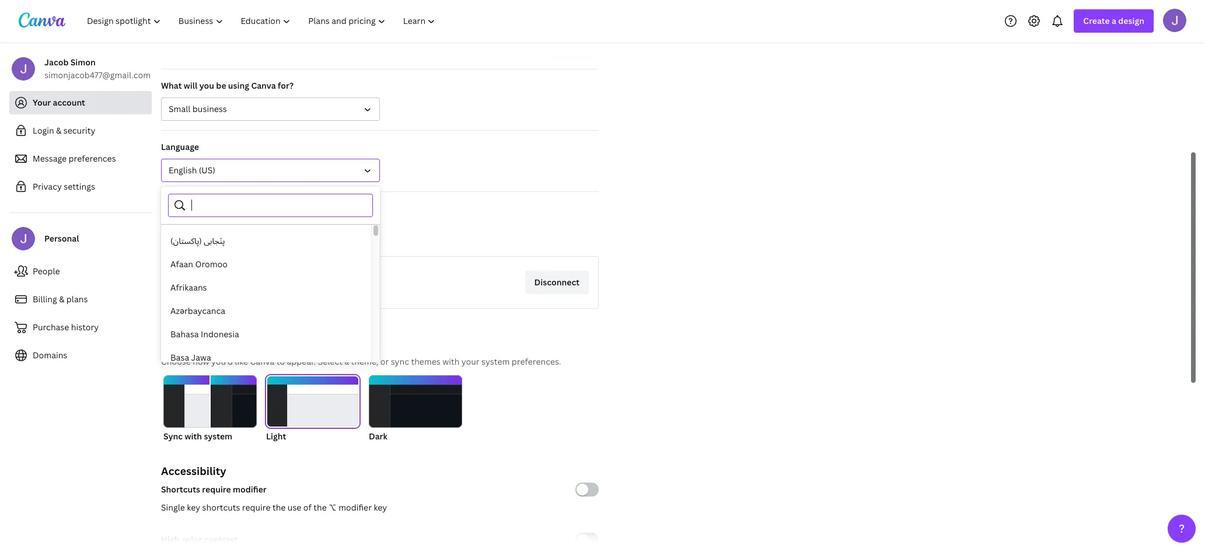 Task type: locate. For each thing, give the bounding box(es) containing it.
to inside theme choose how you'd like canva to appear. select a theme, or sync themes with your system preferences.
[[277, 356, 285, 367]]

None search field
[[191, 194, 365, 217]]

afrikaans button
[[161, 276, 371, 299]]

bahasa indonesia button
[[161, 323, 371, 346]]

system
[[482, 356, 510, 367], [204, 431, 232, 442]]

simon
[[70, 57, 96, 68]]

connected social accounts
[[161, 203, 268, 214]]

with inside theme choose how you'd like canva to appear. select a theme, or sync themes with your system preferences.
[[443, 356, 460, 367]]

english
[[169, 165, 197, 176]]

light
[[266, 431, 286, 442]]

a left design
[[1112, 15, 1117, 26]]

1 horizontal spatial a
[[1112, 15, 1117, 26]]

with right sync
[[185, 431, 202, 442]]

message
[[33, 153, 67, 164]]

key
[[187, 502, 200, 513], [374, 502, 387, 513]]

in
[[271, 235, 279, 246]]

the left ⌥ on the bottom left of page
[[314, 502, 327, 513]]

top level navigation element
[[79, 9, 446, 33]]

key right single
[[187, 502, 200, 513]]

sync
[[391, 356, 409, 367]]

1 key from the left
[[187, 502, 200, 513]]

bahasa indonesia option
[[161, 323, 371, 346]]

jacob simon simonjacob477@gmail.com
[[44, 57, 151, 81]]

canva left for?
[[251, 80, 276, 91]]

with left your
[[443, 356, 460, 367]]

single key shortcuts require the use of the ⌥ modifier key
[[161, 502, 387, 513]]

0 vertical spatial require
[[202, 484, 231, 495]]

0 horizontal spatial a
[[345, 356, 349, 367]]

you'd
[[211, 356, 233, 367]]

canva right "in"
[[291, 235, 315, 246]]

disconnect
[[534, 277, 580, 288]]

1 horizontal spatial with
[[443, 356, 460, 367]]

business
[[193, 103, 227, 114]]

account
[[53, 97, 85, 108]]

0 horizontal spatial with
[[185, 431, 202, 442]]

& right login
[[56, 125, 62, 136]]

system right your
[[482, 356, 510, 367]]

shortcuts require modifier
[[161, 484, 267, 495]]

modifier right ⌥ on the bottom left of page
[[339, 502, 372, 513]]

login & security
[[33, 125, 95, 136]]

2 the from the left
[[314, 502, 327, 513]]

afaan
[[170, 259, 193, 270]]

⌥
[[329, 502, 337, 513]]

key right ⌥ on the bottom left of page
[[374, 502, 387, 513]]

the left 'of'
[[273, 502, 286, 513]]

small business
[[169, 103, 227, 114]]

0 vertical spatial system
[[482, 356, 510, 367]]

1 vertical spatial system
[[204, 431, 232, 442]]

&
[[56, 125, 62, 136], [59, 294, 64, 305]]

& left the plans
[[59, 294, 64, 305]]

dark
[[369, 431, 387, 442]]

azərbaycanca option
[[161, 299, 371, 323]]

0 vertical spatial modifier
[[233, 484, 267, 495]]

1 horizontal spatial system
[[482, 356, 510, 367]]

appear.
[[287, 356, 316, 367]]

purchase
[[33, 322, 69, 333]]

canva right like
[[250, 356, 275, 367]]

use right پن٘جابی
[[231, 235, 245, 246]]

use left 'of'
[[288, 502, 301, 513]]

history
[[71, 322, 99, 333]]

require right shortcuts at bottom left
[[242, 502, 271, 513]]

disconnect button
[[525, 271, 589, 294]]

design
[[1119, 15, 1145, 26]]

1 vertical spatial a
[[345, 356, 349, 367]]

پن٘جابی
[[204, 235, 225, 246]]

themes
[[411, 356, 441, 367]]

login
[[33, 125, 54, 136]]

system up accessibility
[[204, 431, 232, 442]]

1 horizontal spatial key
[[374, 502, 387, 513]]

domains link
[[9, 344, 152, 367]]

billing & plans link
[[9, 288, 152, 311]]

1 vertical spatial &
[[59, 294, 64, 305]]

canva inside theme choose how you'd like canva to appear. select a theme, or sync themes with your system preferences.
[[250, 356, 275, 367]]

0 vertical spatial &
[[56, 125, 62, 136]]

you right that
[[215, 235, 229, 246]]

language: english (us) list box
[[161, 229, 371, 552]]

to left appear. at bottom left
[[277, 356, 285, 367]]

a inside dropdown button
[[1112, 15, 1117, 26]]

you for will
[[199, 80, 214, 91]]

1 horizontal spatial use
[[288, 502, 301, 513]]

domains
[[33, 350, 67, 361]]

services that you use to log in to canva
[[161, 235, 315, 246]]

Language: English (US) button
[[161, 159, 380, 182]]

billing & plans
[[33, 294, 88, 305]]

accounts
[[232, 203, 268, 214]]

1 vertical spatial canva
[[291, 235, 315, 246]]

contrast
[[204, 534, 238, 545]]

afaan oromoo button
[[161, 253, 371, 276]]

privacy settings link
[[9, 175, 152, 198]]

1 vertical spatial use
[[288, 502, 301, 513]]

jacob
[[44, 57, 69, 68]]

a right select
[[345, 356, 349, 367]]

modifier up single key shortcuts require the use of the ⌥ modifier key
[[233, 484, 267, 495]]

1 vertical spatial require
[[242, 502, 271, 513]]

require up shortcuts at bottom left
[[202, 484, 231, 495]]

0 vertical spatial with
[[443, 356, 460, 367]]

0 vertical spatial a
[[1112, 15, 1117, 26]]

system inside theme choose how you'd like canva to appear. select a theme, or sync themes with your system preferences.
[[482, 356, 510, 367]]

people link
[[9, 260, 152, 283]]

0 vertical spatial canva
[[251, 80, 276, 91]]

0 horizontal spatial key
[[187, 502, 200, 513]]

the
[[273, 502, 286, 513], [314, 502, 327, 513]]

0 vertical spatial you
[[199, 80, 214, 91]]

modifier
[[233, 484, 267, 495], [339, 502, 372, 513]]

create
[[1084, 15, 1110, 26]]

edit
[[568, 42, 584, 53]]

you left be
[[199, 80, 214, 91]]

پن٘جابی (پاکستان)
[[170, 235, 225, 246]]

a inside theme choose how you'd like canva to appear. select a theme, or sync themes with your system preferences.
[[345, 356, 349, 367]]

be
[[216, 80, 226, 91]]

create a design
[[1084, 15, 1145, 26]]

0 horizontal spatial the
[[273, 502, 286, 513]]

to
[[247, 235, 255, 246], [281, 235, 289, 246], [277, 356, 285, 367]]

you
[[199, 80, 214, 91], [215, 235, 229, 246]]

& inside "link"
[[59, 294, 64, 305]]

what will you be using canva for?
[[161, 80, 294, 91]]

1 vertical spatial with
[[185, 431, 202, 442]]

to left log
[[247, 235, 255, 246]]

color
[[181, 534, 202, 545]]

jacob simon image
[[1163, 8, 1187, 32]]

1 horizontal spatial modifier
[[339, 502, 372, 513]]

canva for theme
[[250, 356, 275, 367]]

your account
[[33, 97, 85, 108]]

connected
[[161, 203, 205, 214]]

use
[[231, 235, 245, 246], [288, 502, 301, 513]]

0 horizontal spatial system
[[204, 431, 232, 442]]

personal
[[44, 233, 79, 244]]

2 vertical spatial canva
[[250, 356, 275, 367]]

afaan oromoo
[[170, 259, 228, 270]]

you for that
[[215, 235, 229, 246]]

0 vertical spatial use
[[231, 235, 245, 246]]

1 horizontal spatial the
[[314, 502, 327, 513]]

that
[[196, 235, 213, 246]]

your
[[462, 356, 480, 367]]

people
[[33, 266, 60, 277]]

like
[[235, 356, 248, 367]]

1 vertical spatial you
[[215, 235, 229, 246]]

basa
[[170, 352, 189, 363]]

canva for what
[[251, 80, 276, 91]]



Task type: vqa. For each thing, say whether or not it's contained in the screenshot.
ready
no



Task type: describe. For each thing, give the bounding box(es) containing it.
theme choose how you'd like canva to appear. select a theme, or sync themes with your system preferences.
[[161, 337, 561, 367]]

purchase history
[[33, 322, 99, 333]]

Dark button
[[369, 375, 462, 443]]

bahasa
[[170, 329, 199, 340]]

basa jawa button
[[161, 346, 371, 369]]

simonjacob477@gmail.com
[[44, 69, 151, 81]]

0 horizontal spatial modifier
[[233, 484, 267, 495]]

theme
[[161, 337, 196, 351]]

shortcuts
[[161, 484, 200, 495]]

small
[[169, 103, 191, 114]]

Sync with system button
[[163, 375, 257, 443]]

0 horizontal spatial use
[[231, 235, 245, 246]]

log
[[257, 235, 269, 246]]

(us)
[[199, 165, 215, 176]]

پن٘جابی (پاکستان) option
[[161, 229, 371, 253]]

bahasa indonesia
[[170, 329, 239, 340]]

for?
[[278, 80, 294, 91]]

message preferences link
[[9, 147, 152, 170]]

services
[[161, 235, 194, 246]]

purchase history link
[[9, 316, 152, 339]]

afrikaans
[[170, 282, 207, 293]]

afaan oromoo option
[[161, 253, 371, 276]]

theme,
[[351, 356, 378, 367]]

(پاکستان)
[[170, 235, 202, 246]]

language
[[161, 141, 199, 152]]

edit button
[[552, 36, 599, 60]]

indonesia
[[201, 329, 239, 340]]

preferences
[[69, 153, 116, 164]]

1 vertical spatial modifier
[[339, 502, 372, 513]]

basa jawa option
[[161, 346, 371, 369]]

your
[[33, 97, 51, 108]]

your account link
[[9, 91, 152, 114]]

1 the from the left
[[273, 502, 286, 513]]

& for billing
[[59, 294, 64, 305]]

plans
[[66, 294, 88, 305]]

choose
[[161, 356, 191, 367]]

Light button
[[266, 375, 360, 443]]

2 key from the left
[[374, 502, 387, 513]]

privacy
[[33, 181, 62, 192]]

Small business button
[[161, 97, 380, 121]]

afrikaans option
[[161, 276, 371, 299]]

0 horizontal spatial require
[[202, 484, 231, 495]]

security
[[64, 125, 95, 136]]

basa jawa
[[170, 352, 211, 363]]

azərbaycanca
[[170, 305, 225, 316]]

system inside button
[[204, 431, 232, 442]]

پن٘جابی (پاکستان) button
[[161, 229, 371, 253]]

or
[[380, 356, 389, 367]]

message preferences
[[33, 153, 116, 164]]

settings
[[64, 181, 95, 192]]

login & security link
[[9, 119, 152, 142]]

of
[[303, 502, 312, 513]]

shortcuts
[[202, 502, 240, 513]]

accessibility
[[161, 464, 226, 478]]

azərbaycanca button
[[161, 299, 371, 323]]

single
[[161, 502, 185, 513]]

oromoo
[[195, 259, 228, 270]]

billing
[[33, 294, 57, 305]]

with inside button
[[185, 431, 202, 442]]

create a design button
[[1074, 9, 1154, 33]]

select
[[318, 356, 343, 367]]

to right "in"
[[281, 235, 289, 246]]

1 horizontal spatial require
[[242, 502, 271, 513]]

sync
[[163, 431, 183, 442]]

privacy settings
[[33, 181, 95, 192]]

what
[[161, 80, 182, 91]]

& for login
[[56, 125, 62, 136]]

how
[[193, 356, 209, 367]]

social
[[207, 203, 230, 214]]

jawa
[[191, 352, 211, 363]]

using
[[228, 80, 249, 91]]

high color contrast
[[161, 534, 238, 545]]

english (us)
[[169, 165, 215, 176]]

sync with system
[[163, 431, 232, 442]]

google
[[213, 271, 241, 283]]

high
[[161, 534, 179, 545]]

will
[[184, 80, 198, 91]]



